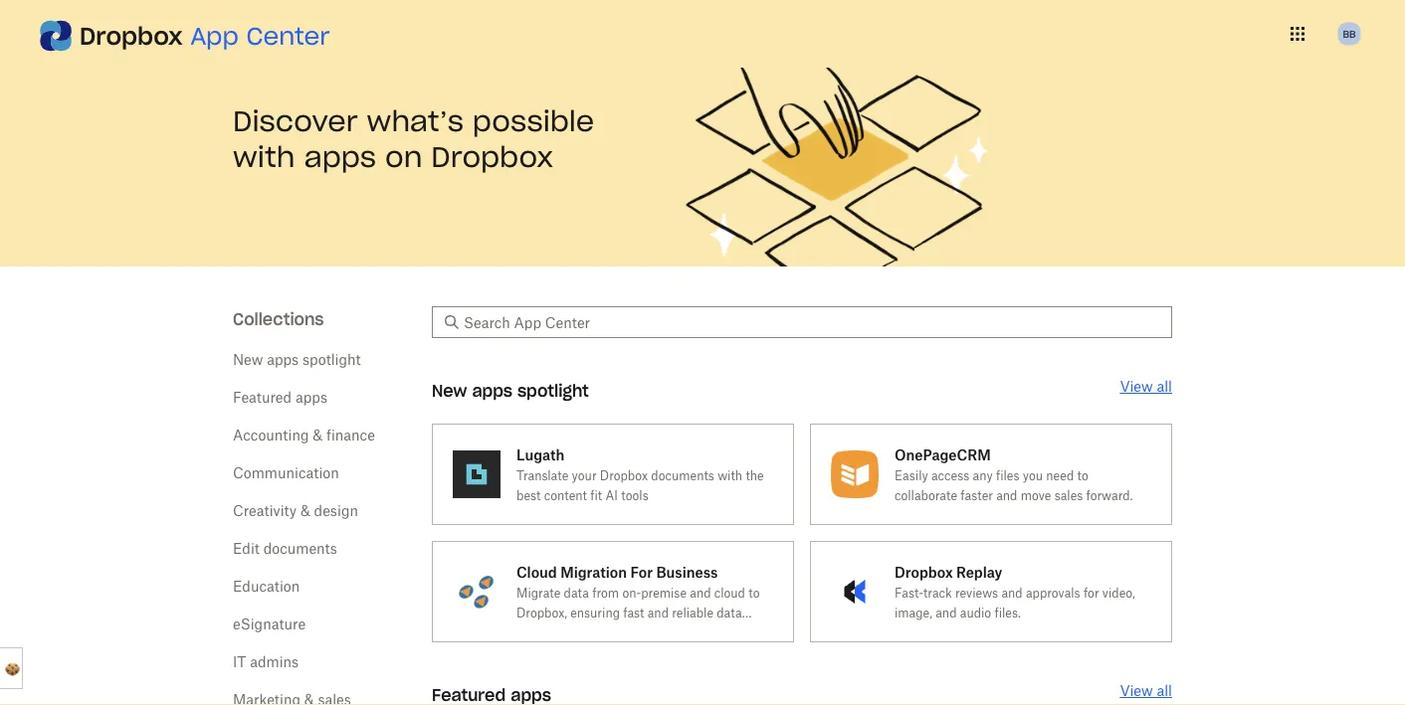 Task type: describe. For each thing, give the bounding box(es) containing it.
and inside onepagecrm easily access any files you need to collaborate faster and move sales forward.
[[997, 488, 1018, 503]]

collections
[[233, 309, 324, 329]]

and up "reliable"
[[690, 586, 711, 601]]

it admins link
[[233, 654, 299, 670]]

access
[[932, 468, 970, 483]]

1 view all link from the top
[[1120, 378, 1173, 395]]

to inside the cloud migration for business migrate data from on-premise and cloud to dropbox, ensuring fast and reliable data transfer.
[[749, 586, 760, 601]]

image,
[[895, 606, 933, 621]]

dropbox inside lugath translate your dropbox documents with the best content fit ai tools
[[600, 468, 648, 483]]

dropbox,
[[517, 606, 567, 621]]

replay
[[957, 564, 1003, 581]]

view for first view all 'link' from the bottom
[[1120, 683, 1153, 700]]

your
[[572, 468, 597, 483]]

0 horizontal spatial new apps spotlight
[[233, 351, 361, 368]]

cloud
[[517, 564, 557, 581]]

cloud
[[715, 586, 746, 601]]

featured apps
[[233, 389, 327, 406]]

tools
[[621, 488, 649, 503]]

on
[[385, 139, 422, 175]]

center
[[246, 20, 330, 51]]

app
[[190, 20, 239, 51]]

finance
[[326, 427, 375, 443]]

move
[[1021, 488, 1052, 503]]

on-
[[623, 586, 641, 601]]

Search App Center text field
[[464, 312, 1161, 333]]

edit documents
[[233, 540, 337, 557]]

esignature
[[233, 616, 306, 633]]

onepagecrm
[[895, 446, 991, 463]]

dropbox inside discover what's possible with apps on dropbox
[[431, 139, 554, 175]]

0 vertical spatial data
[[564, 586, 589, 601]]

& for design
[[301, 502, 310, 519]]

what's
[[367, 104, 464, 139]]

creativity & design link
[[233, 502, 358, 519]]

it
[[233, 654, 246, 670]]

reviews
[[956, 586, 999, 601]]

to inside onepagecrm easily access any files you need to collaborate faster and move sales forward.
[[1078, 468, 1089, 483]]

dropbox inside dropbox replay fast-track reviews and approvals for video, image, and audio files.
[[895, 564, 953, 581]]

fast-
[[895, 586, 924, 601]]

1 vertical spatial spotlight
[[518, 381, 589, 401]]

view all for second view all 'link' from the bottom
[[1120, 378, 1173, 395]]

for
[[1084, 586, 1100, 601]]

forward.
[[1087, 488, 1133, 503]]

lugath
[[517, 446, 565, 463]]

0 horizontal spatial new
[[233, 351, 263, 368]]

education
[[233, 578, 300, 595]]

with inside lugath translate your dropbox documents with the best content fit ai tools
[[718, 468, 743, 483]]

migration
[[561, 564, 627, 581]]

design
[[314, 502, 358, 519]]

it admins
[[233, 654, 299, 670]]

track
[[924, 586, 952, 601]]

new apps spotlight link
[[233, 351, 361, 368]]

video,
[[1103, 586, 1136, 601]]

edit
[[233, 540, 260, 557]]

communication
[[233, 464, 339, 481]]

cloud migration for business migrate data from on-premise and cloud to dropbox, ensuring fast and reliable data transfer.
[[517, 564, 760, 641]]

migrate
[[517, 586, 561, 601]]

2 view all link from the top
[[1120, 683, 1173, 700]]



Task type: locate. For each thing, give the bounding box(es) containing it.
1 vertical spatial new
[[432, 381, 467, 401]]

need
[[1046, 468, 1074, 483]]

collaborate
[[895, 488, 958, 503]]

1 view from the top
[[1120, 378, 1153, 395]]

sales
[[1055, 488, 1083, 503]]

view all
[[1120, 378, 1173, 395], [1120, 683, 1173, 700]]

files
[[996, 468, 1020, 483]]

0 horizontal spatial &
[[301, 502, 310, 519]]

business
[[656, 564, 718, 581]]

ensuring
[[571, 606, 620, 621]]

spotlight up lugath
[[518, 381, 589, 401]]

0 vertical spatial spotlight
[[303, 351, 361, 368]]

documents
[[651, 468, 715, 483], [263, 540, 337, 557]]

1 vertical spatial to
[[749, 586, 760, 601]]

with inside discover what's possible with apps on dropbox
[[233, 139, 295, 175]]

new apps spotlight up lugath
[[432, 381, 589, 401]]

0 vertical spatial view all
[[1120, 378, 1173, 395]]

premise
[[641, 586, 687, 601]]

admins
[[250, 654, 299, 670]]

accounting
[[233, 427, 309, 443]]

dropbox down possible
[[431, 139, 554, 175]]

and up files.
[[1002, 586, 1023, 601]]

bb
[[1343, 27, 1356, 40]]

new
[[233, 351, 263, 368], [432, 381, 467, 401]]

1 vertical spatial with
[[718, 468, 743, 483]]

1 vertical spatial all
[[1157, 683, 1173, 700]]

easily
[[895, 468, 928, 483]]

faster
[[961, 488, 993, 503]]

1 vertical spatial documents
[[263, 540, 337, 557]]

to right the need
[[1078, 468, 1089, 483]]

&
[[313, 427, 323, 443], [301, 502, 310, 519]]

fast
[[623, 606, 645, 621]]

fit
[[591, 488, 602, 503]]

possible
[[473, 104, 594, 139]]

spotlight
[[303, 351, 361, 368], [518, 381, 589, 401]]

new apps spotlight
[[233, 351, 361, 368], [432, 381, 589, 401]]

0 vertical spatial new apps spotlight
[[233, 351, 361, 368]]

1 horizontal spatial spotlight
[[518, 381, 589, 401]]

reliable
[[672, 606, 714, 621]]

and down premise
[[648, 606, 669, 621]]

ai
[[606, 488, 618, 503]]

accounting & finance
[[233, 427, 375, 443]]

view for second view all 'link' from the bottom
[[1120, 378, 1153, 395]]

1 horizontal spatial documents
[[651, 468, 715, 483]]

1 horizontal spatial &
[[313, 427, 323, 443]]

0 vertical spatial documents
[[651, 468, 715, 483]]

view all for first view all 'link' from the bottom
[[1120, 683, 1173, 700]]

1 view all from the top
[[1120, 378, 1173, 395]]

1 vertical spatial view
[[1120, 683, 1153, 700]]

view
[[1120, 378, 1153, 395], [1120, 683, 1153, 700]]

2 all from the top
[[1157, 683, 1173, 700]]

apps inside discover what's possible with apps on dropbox
[[304, 139, 376, 175]]

and
[[997, 488, 1018, 503], [690, 586, 711, 601], [1002, 586, 1023, 601], [648, 606, 669, 621], [936, 606, 957, 621]]

2 view from the top
[[1120, 683, 1153, 700]]

dropbox
[[80, 20, 183, 51], [431, 139, 554, 175], [600, 468, 648, 483], [895, 564, 953, 581]]

featured apps link
[[233, 389, 327, 406]]

1 vertical spatial view all link
[[1120, 683, 1173, 700]]

1 all from the top
[[1157, 378, 1173, 395]]

to right cloud
[[749, 586, 760, 601]]

0 horizontal spatial data
[[564, 586, 589, 601]]

1 horizontal spatial data
[[717, 606, 742, 621]]

content
[[544, 488, 587, 503]]

1 vertical spatial data
[[717, 606, 742, 621]]

with
[[233, 139, 295, 175], [718, 468, 743, 483]]

data down migration
[[564, 586, 589, 601]]

esignature link
[[233, 616, 306, 633]]

spotlight up 'featured apps' link
[[303, 351, 361, 368]]

1 vertical spatial view all
[[1120, 683, 1173, 700]]

and down track
[[936, 606, 957, 621]]

lugath translate your dropbox documents with the best content fit ai tools
[[517, 446, 764, 503]]

new apps spotlight up 'featured apps' link
[[233, 351, 361, 368]]

1 horizontal spatial new apps spotlight
[[432, 381, 589, 401]]

you
[[1023, 468, 1043, 483]]

onepagecrm easily access any files you need to collaborate faster and move sales forward.
[[895, 446, 1133, 503]]

0 horizontal spatial to
[[749, 586, 760, 601]]

0 vertical spatial all
[[1157, 378, 1173, 395]]

apps
[[304, 139, 376, 175], [267, 351, 299, 368], [472, 381, 513, 401], [296, 389, 327, 406]]

& left finance
[[313, 427, 323, 443]]

from
[[593, 586, 619, 601]]

2 view all from the top
[[1120, 683, 1173, 700]]

edit documents link
[[233, 540, 337, 557]]

best
[[517, 488, 541, 503]]

any
[[973, 468, 993, 483]]

& left design
[[301, 502, 310, 519]]

all
[[1157, 378, 1173, 395], [1157, 683, 1173, 700]]

0 horizontal spatial documents
[[263, 540, 337, 557]]

data down cloud
[[717, 606, 742, 621]]

files.
[[995, 606, 1021, 621]]

dropbox replay fast-track reviews and approvals for video, image, and audio files.
[[895, 564, 1136, 621]]

0 vertical spatial &
[[313, 427, 323, 443]]

the
[[746, 468, 764, 483]]

documents inside lugath translate your dropbox documents with the best content fit ai tools
[[651, 468, 715, 483]]

audio
[[960, 606, 992, 621]]

1 horizontal spatial new
[[432, 381, 467, 401]]

0 horizontal spatial with
[[233, 139, 295, 175]]

1 vertical spatial new apps spotlight
[[432, 381, 589, 401]]

with left the
[[718, 468, 743, 483]]

dropbox up tools
[[600, 468, 648, 483]]

1 vertical spatial &
[[301, 502, 310, 519]]

0 vertical spatial new
[[233, 351, 263, 368]]

dropbox app center
[[80, 20, 330, 51]]

creativity & design
[[233, 502, 358, 519]]

bb button
[[1334, 18, 1366, 50]]

education link
[[233, 578, 300, 595]]

documents down creativity & design
[[263, 540, 337, 557]]

0 vertical spatial with
[[233, 139, 295, 175]]

for
[[631, 564, 653, 581]]

0 horizontal spatial spotlight
[[303, 351, 361, 368]]

accounting & finance link
[[233, 427, 375, 443]]

transfer.
[[517, 626, 563, 641]]

data
[[564, 586, 589, 601], [717, 606, 742, 621]]

1 horizontal spatial with
[[718, 468, 743, 483]]

and down 'files'
[[997, 488, 1018, 503]]

with down discover
[[233, 139, 295, 175]]

view all link
[[1120, 378, 1173, 395], [1120, 683, 1173, 700]]

discover what's possible with apps on dropbox
[[233, 104, 594, 175]]

& for finance
[[313, 427, 323, 443]]

discover
[[233, 104, 358, 139]]

approvals
[[1026, 586, 1081, 601]]

dropbox left app
[[80, 20, 183, 51]]

dropbox up track
[[895, 564, 953, 581]]

0 vertical spatial to
[[1078, 468, 1089, 483]]

0 vertical spatial view
[[1120, 378, 1153, 395]]

creativity
[[233, 502, 297, 519]]

to
[[1078, 468, 1089, 483], [749, 586, 760, 601]]

documents left the
[[651, 468, 715, 483]]

communication link
[[233, 464, 339, 481]]

translate
[[517, 468, 569, 483]]

0 vertical spatial view all link
[[1120, 378, 1173, 395]]

featured
[[233, 389, 292, 406]]

1 horizontal spatial to
[[1078, 468, 1089, 483]]



Task type: vqa. For each thing, say whether or not it's contained in the screenshot.
control
no



